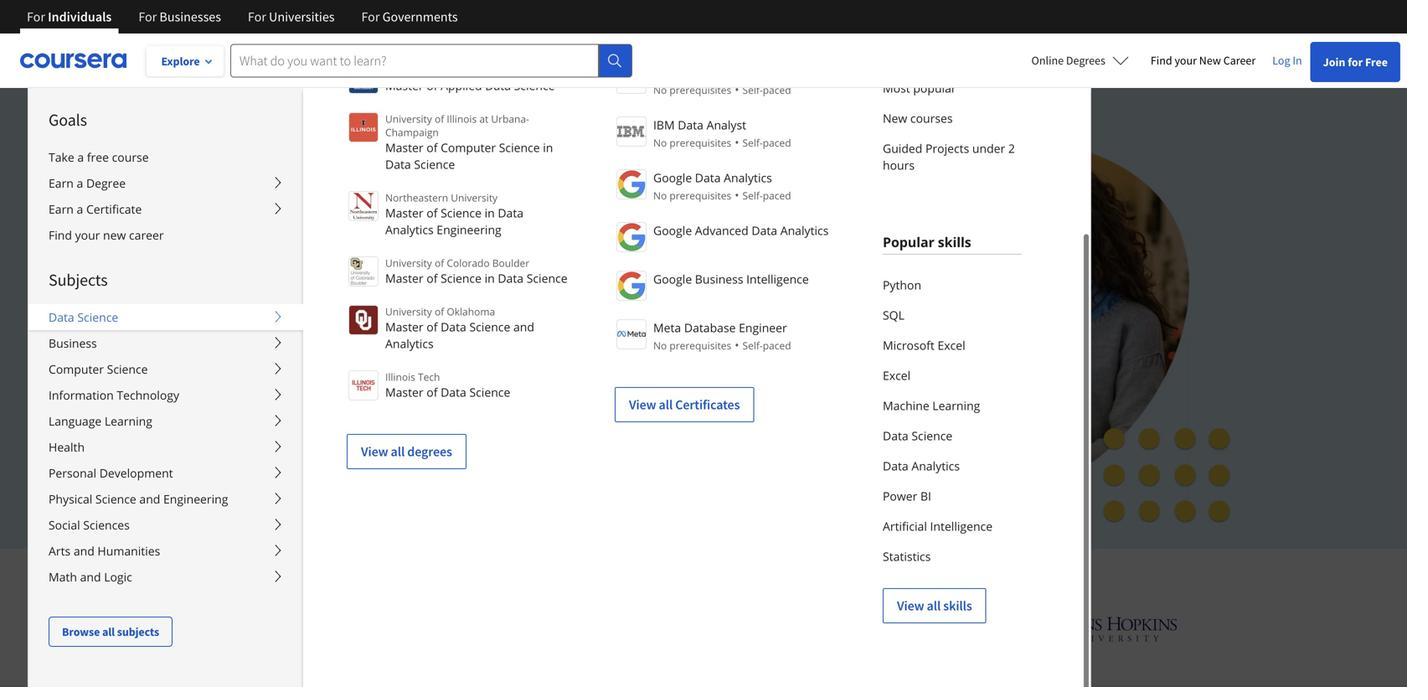 Task type: vqa. For each thing, say whether or not it's contained in the screenshot.
Show notifications image
no



Task type: describe. For each thing, give the bounding box(es) containing it.
python link
[[883, 270, 1022, 300]]

prerequisites inside no prerequisites • self-paced
[[670, 83, 732, 97]]

/year
[[260, 454, 291, 469]]

machine learning link
[[883, 391, 1022, 421]]

physical science and engineering button
[[28, 486, 303, 512]]

course
[[112, 149, 149, 165]]

self- for analyst
[[743, 136, 763, 150]]

excel inside microsoft excel link
[[938, 337, 966, 353]]

career
[[129, 227, 164, 243]]

your for new
[[1175, 53, 1197, 68]]

earn a certificate
[[49, 201, 142, 217]]

northeastern university master of science in data analytics engineering
[[385, 191, 524, 238]]

illinois inside university of illinois at urbana- champaign master of computer science in data science
[[447, 112, 477, 126]]

no inside no prerequisites • self-paced
[[654, 83, 667, 97]]

join for free link
[[1311, 42, 1401, 82]]

earn for earn a degree
[[49, 175, 74, 191]]

physical science and engineering
[[49, 491, 228, 507]]

view for view all degrees
[[361, 443, 388, 460]]

14-
[[324, 454, 341, 469]]

for for governments
[[362, 8, 380, 25]]

science down urbana-
[[499, 140, 540, 155]]

a for free
[[77, 149, 84, 165]]

1 • from the top
[[735, 81, 740, 97]]

logic
[[104, 569, 132, 585]]

learning for language learning
[[105, 413, 152, 429]]

explore menu element
[[28, 88, 303, 647]]

google business intelligence link
[[615, 269, 843, 301]]

artificial intelligence link
[[883, 511, 1022, 541]]

data down machine
[[883, 428, 909, 444]]

1 horizontal spatial new
[[1200, 53, 1222, 68]]

for for universities
[[248, 8, 266, 25]]

no for google data analytics
[[654, 189, 667, 202]]

of left the colorado
[[435, 256, 444, 270]]

7-
[[276, 414, 288, 431]]

log in link
[[1265, 50, 1311, 70]]

science down class
[[527, 270, 568, 286]]

group containing goals
[[28, 0, 1408, 687]]

of up the tech
[[427, 319, 438, 335]]

hours
[[883, 157, 915, 173]]

a for certificate
[[77, 201, 83, 217]]

for for businesses
[[139, 8, 157, 25]]

illinois tech master of data science
[[385, 370, 511, 400]]

projects
[[926, 140, 970, 156]]

browse all subjects button
[[49, 617, 173, 647]]

university for data
[[385, 305, 432, 318]]

guided projects under 2 hours link
[[883, 133, 1022, 180]]

new courses
[[883, 110, 953, 126]]

prerequisites for ibm
[[670, 136, 732, 150]]

subjects
[[49, 269, 108, 290]]

engineering inside popup button
[[163, 491, 228, 507]]

paced for analyst
[[763, 136, 792, 150]]

explore button
[[147, 46, 224, 76]]

business inside popup button
[[49, 335, 97, 351]]

find for find your new career
[[1151, 53, 1173, 68]]

master inside master of applied data science link
[[385, 78, 424, 93]]

log in
[[1273, 53, 1303, 68]]

urbana-
[[491, 112, 530, 126]]

new
[[103, 227, 126, 243]]

popular skills
[[883, 233, 972, 251]]

of left applied
[[427, 78, 438, 93]]

and left companies
[[715, 562, 751, 589]]

under
[[973, 140, 1006, 156]]

intelligence inside the view all certificates list
[[747, 271, 809, 287]]

0 vertical spatial with
[[294, 454, 321, 469]]

self- for analytics
[[743, 189, 763, 202]]

1 vertical spatial with
[[864, 562, 904, 589]]

view all degrees list
[[347, 62, 575, 469]]

machine
[[883, 398, 930, 414]]

analytics inside northeastern university master of science in data analytics engineering
[[385, 222, 434, 238]]

your inside unlimited access to 7,000+ world-class courses, hands-on projects, and job-ready certificate programs—all included in your subscription
[[218, 294, 257, 319]]

degrees
[[1067, 53, 1106, 68]]

data right advanced
[[752, 222, 778, 238]]

master inside university of illinois at urbana- champaign master of computer science in data science
[[385, 140, 424, 155]]

businesses
[[160, 8, 221, 25]]

statistics
[[883, 548, 931, 564]]

all for skills
[[927, 597, 941, 614]]

analytics inside google advanced data analytics link
[[781, 222, 829, 238]]

computer inside university of illinois at urbana- champaign master of computer science in data science
[[441, 140, 496, 155]]

engineering inside northeastern university master of science in data analytics engineering
[[437, 222, 502, 238]]

universities
[[269, 8, 335, 25]]

skills inside view all skills link
[[944, 597, 973, 614]]

social sciences button
[[28, 512, 303, 538]]

paced inside no prerequisites • self-paced
[[763, 83, 792, 97]]

most popular link
[[883, 73, 1022, 103]]

champaign
[[385, 125, 439, 139]]

of down champaign
[[427, 140, 438, 155]]

included
[[636, 265, 710, 290]]

science down the colorado
[[441, 270, 482, 286]]

list inside popular skills menu item
[[883, 13, 1022, 180]]

data up urbana-
[[485, 78, 511, 93]]

courses
[[911, 110, 953, 126]]

start
[[245, 414, 274, 431]]

find for find your new career
[[49, 227, 72, 243]]

paced for analytics
[[763, 189, 792, 202]]

and inside unlimited access to 7,000+ world-class courses, hands-on projects, and job-ready certificate programs—all included in your subscription
[[296, 265, 329, 290]]

humanities
[[98, 543, 160, 559]]

for universities
[[248, 8, 335, 25]]

money-
[[365, 454, 409, 469]]

power bi link
[[883, 481, 1022, 511]]

development
[[99, 465, 173, 481]]

language learning
[[49, 413, 152, 429]]

browse
[[62, 624, 100, 639]]

university of colorado boulder master of science in data science
[[385, 256, 568, 286]]

intelligence inside popular skills list
[[931, 518, 993, 534]]

arts and humanities
[[49, 543, 160, 559]]

popular skills list
[[883, 270, 1022, 623]]

computer inside popup button
[[49, 361, 104, 377]]

language
[[49, 413, 102, 429]]

analytics inside data analytics link
[[912, 458, 960, 474]]

excel inside excel link
[[883, 367, 911, 383]]

ready
[[367, 265, 416, 290]]

analyst
[[707, 117, 747, 133]]

analytics inside google data analytics no prerequisites • self-paced
[[724, 170, 772, 186]]

science up urbana-
[[514, 78, 555, 93]]

to
[[367, 235, 385, 260]]

analytics inside university of oklahoma master of data science and analytics
[[385, 336, 434, 352]]

of inside northeastern university master of science in data analytics engineering
[[427, 205, 438, 221]]

partnername logo image for google
[[617, 169, 647, 199]]

degrees
[[407, 443, 452, 460]]

view all skills link
[[883, 588, 987, 623]]

excel link
[[883, 360, 1022, 391]]

personal development button
[[28, 460, 303, 486]]

applied
[[441, 78, 482, 93]]

in inside university of illinois at urbana- champaign master of computer science in data science
[[543, 140, 553, 155]]

/month,
[[238, 376, 286, 392]]

health button
[[28, 434, 303, 460]]

advanced
[[695, 222, 749, 238]]

master inside university of colorado boulder master of science in data science
[[385, 270, 424, 286]]

power bi
[[883, 488, 932, 504]]

in inside northeastern university master of science in data analytics engineering
[[485, 205, 495, 221]]

projects,
[[218, 265, 291, 290]]

and down "development"
[[139, 491, 160, 507]]

business inside the view all certificates list
[[695, 271, 744, 287]]

university of oklahoma logo image
[[349, 305, 379, 335]]

cancel
[[289, 376, 326, 392]]

no for meta database engineer
[[654, 339, 667, 352]]

companies
[[756, 562, 859, 589]]

science inside illinois tech master of data science
[[470, 384, 511, 400]]

/year with 14-day money-back guarantee
[[260, 454, 500, 469]]

data science inside popular skills list
[[883, 428, 953, 444]]

all for subjects
[[102, 624, 115, 639]]

illinois inside illinois tech master of data science
[[385, 370, 415, 384]]

view for view all certificates
[[629, 396, 657, 413]]

explore
[[161, 54, 200, 69]]

and inside "dropdown button"
[[74, 543, 95, 559]]

science inside northeastern university master of science in data analytics engineering
[[441, 205, 482, 221]]

partnername logo image inside google business intelligence link
[[617, 271, 647, 301]]

partnername logo image for meta
[[617, 319, 647, 349]]

self- for engineer
[[743, 339, 763, 352]]

sql
[[883, 307, 905, 323]]

in inside university of colorado boulder master of science in data science
[[485, 270, 495, 286]]

master of applied data science
[[385, 78, 555, 93]]

bi
[[921, 488, 932, 504]]

class
[[507, 235, 548, 260]]

certificates
[[676, 396, 740, 413]]

google advanced data analytics link
[[615, 220, 843, 252]]

and left logic
[[80, 569, 101, 585]]

data inside university of colorado boulder master of science in data science
[[498, 270, 524, 286]]

earn for earn a certificate
[[49, 201, 74, 217]]

science up information technology
[[107, 361, 148, 377]]

ibm data analyst no prerequisites • self-paced
[[654, 117, 792, 150]]



Task type: locate. For each thing, give the bounding box(es) containing it.
day
[[288, 414, 309, 431], [341, 454, 362, 469]]

1 vertical spatial day
[[341, 454, 362, 469]]

self- inside no prerequisites • self-paced
[[743, 83, 763, 97]]

computer
[[441, 140, 496, 155], [49, 361, 104, 377]]

computer up information
[[49, 361, 104, 377]]

partnername logo image left ibm on the left of the page
[[617, 116, 647, 147]]

northeastern
[[385, 191, 448, 204]]

self- inside meta database engineer no prerequisites • self-paced
[[743, 339, 763, 352]]

sciences
[[83, 517, 130, 533]]

None search field
[[230, 44, 633, 78]]

university of illinois at urbana-champaign logo image
[[349, 112, 379, 142]]

2 earn from the top
[[49, 201, 74, 217]]

2 horizontal spatial view
[[897, 597, 925, 614]]

prerequisites up analyst
[[670, 83, 732, 97]]

google down hands-
[[654, 271, 692, 287]]

computer science button
[[28, 356, 303, 382]]

1 vertical spatial a
[[77, 175, 83, 191]]

math and logic button
[[28, 564, 303, 590]]

What do you want to learn? text field
[[230, 44, 599, 78]]

intelligence up "engineer"
[[747, 271, 809, 287]]

science
[[514, 78, 555, 93], [499, 140, 540, 155], [414, 156, 455, 172], [441, 205, 482, 221], [441, 270, 482, 286], [527, 270, 568, 286], [77, 309, 118, 325], [470, 319, 511, 335], [107, 361, 148, 377], [470, 384, 511, 400], [912, 428, 953, 444], [95, 491, 136, 507]]

google for google data analytics no prerequisites • self-paced
[[654, 170, 692, 186]]

prerequisites for google
[[670, 189, 732, 202]]

university right to at top left
[[385, 256, 432, 270]]

1 horizontal spatial illinois
[[447, 112, 477, 126]]

1 vertical spatial business
[[49, 335, 97, 351]]

engineering up the 'social sciences' popup button
[[163, 491, 228, 507]]

data science button
[[28, 304, 303, 330]]

certificate
[[86, 201, 142, 217]]

4 paced from the top
[[763, 339, 792, 352]]

1 paced from the top
[[763, 83, 792, 97]]

0 horizontal spatial with
[[294, 454, 321, 469]]

2 paced from the top
[[763, 136, 792, 150]]

information technology
[[49, 387, 179, 403]]

for for individuals
[[27, 8, 45, 25]]

1 vertical spatial data science
[[883, 428, 953, 444]]

4 for from the left
[[362, 8, 380, 25]]

northeastern university  logo image
[[349, 191, 379, 221]]

skills down the coursera
[[944, 597, 973, 614]]

anytime
[[329, 376, 378, 392]]

no inside ibm data analyst no prerequisites • self-paced
[[654, 136, 667, 150]]

google inside google advanced data analytics link
[[654, 222, 692, 238]]

2 google from the top
[[654, 222, 692, 238]]

learning down information technology
[[105, 413, 152, 429]]

university inside university of colorado boulder master of science in data science
[[385, 256, 432, 270]]

data inside university of illinois at urbana- champaign master of computer science in data science
[[385, 156, 411, 172]]

0 vertical spatial free
[[1366, 54, 1389, 70]]

day inside start 7-day free trial button
[[288, 414, 309, 431]]

view
[[629, 396, 657, 413], [361, 443, 388, 460], [897, 597, 925, 614]]

university inside university of oklahoma master of data science and analytics
[[385, 305, 432, 318]]

1 vertical spatial computer
[[49, 361, 104, 377]]

• for analytics
[[735, 187, 740, 203]]

johns hopkins university image
[[1019, 613, 1178, 644]]

no up hands-
[[654, 189, 667, 202]]

data inside ibm data analyst no prerequisites • self-paced
[[678, 117, 704, 133]]

1 vertical spatial intelligence
[[931, 518, 993, 534]]

2 prerequisites from the top
[[670, 136, 732, 150]]

a left the degree on the left
[[77, 175, 83, 191]]

1 master from the top
[[385, 78, 424, 93]]

a
[[77, 149, 84, 165], [77, 175, 83, 191], [77, 201, 83, 217]]

• inside google data analytics no prerequisites • self-paced
[[735, 187, 740, 203]]

master down 7,000+
[[385, 270, 424, 286]]

personal
[[49, 465, 96, 481]]

information technology button
[[28, 382, 303, 408]]

all inside list
[[659, 396, 673, 413]]

partnername logo image down hands-
[[617, 271, 647, 301]]

learning up data science link
[[933, 398, 981, 414]]

self- down analyst
[[743, 136, 763, 150]]

/month, cancel anytime
[[238, 376, 378, 392]]

day inside "/year with 14-day money-back guarantee" link
[[341, 454, 362, 469]]

0 vertical spatial excel
[[938, 337, 966, 353]]

master inside illinois tech master of data science
[[385, 384, 424, 400]]

0 horizontal spatial free
[[312, 414, 337, 431]]

language learning button
[[28, 408, 303, 434]]

5 master from the top
[[385, 319, 424, 335]]

and up subscription
[[296, 265, 329, 290]]

all inside popular skills list
[[927, 597, 941, 614]]

your left new
[[75, 227, 100, 243]]

power
[[883, 488, 918, 504]]

arts and humanities button
[[28, 538, 303, 564]]

business up the computer science
[[49, 335, 97, 351]]

0 horizontal spatial illinois
[[385, 370, 415, 384]]

for left governments
[[362, 8, 380, 25]]

your inside 'explore menu' element
[[75, 227, 100, 243]]

science down oklahoma
[[470, 319, 511, 335]]

0 vertical spatial google
[[654, 170, 692, 186]]

0 horizontal spatial excel
[[883, 367, 911, 383]]

find right degrees in the top right of the page
[[1151, 53, 1173, 68]]

new left the career
[[1200, 53, 1222, 68]]

1 vertical spatial your
[[75, 227, 100, 243]]

/year with 14-day money-back guarantee link
[[218, 453, 500, 470]]

self- inside ibm data analyst no prerequisites • self-paced
[[743, 136, 763, 150]]

science inside popular skills list
[[912, 428, 953, 444]]

0 vertical spatial skills
[[938, 233, 972, 251]]

prerequisites down analyst
[[670, 136, 732, 150]]

4 prerequisites from the top
[[670, 339, 732, 352]]

university inside northeastern university master of science in data analytics engineering
[[451, 191, 498, 204]]

view inside list
[[361, 443, 388, 460]]

1 vertical spatial find
[[49, 227, 72, 243]]

social sciences
[[49, 517, 130, 533]]

0 vertical spatial day
[[288, 414, 309, 431]]

5 partnername logo image from the top
[[617, 319, 647, 349]]

1 prerequisites from the top
[[670, 83, 732, 97]]

google advanced data analytics
[[654, 222, 829, 238]]

self- up analyst
[[743, 83, 763, 97]]

your
[[1175, 53, 1197, 68], [75, 227, 100, 243], [218, 294, 257, 319]]

1 horizontal spatial find
[[1151, 53, 1173, 68]]

engineering up the colorado
[[437, 222, 502, 238]]

0 vertical spatial illinois
[[447, 112, 477, 126]]

a down earn a degree
[[77, 201, 83, 217]]

1 earn from the top
[[49, 175, 74, 191]]

data inside university of oklahoma master of data science and analytics
[[441, 319, 467, 335]]

hec paris image
[[906, 612, 965, 646]]

for left 'individuals' at the left of the page
[[27, 8, 45, 25]]

• up the google advanced data analytics
[[735, 187, 740, 203]]

coursera plus image
[[218, 157, 473, 182]]

data up degrees
[[441, 384, 467, 400]]

2 no from the top
[[654, 136, 667, 150]]

earn a degree
[[49, 175, 126, 191]]

excel up machine
[[883, 367, 911, 383]]

data analytics
[[883, 458, 960, 474]]

3 paced from the top
[[763, 189, 792, 202]]

2 horizontal spatial your
[[1175, 53, 1197, 68]]

all inside list
[[391, 443, 405, 460]]

data inside google data analytics no prerequisites • self-paced
[[695, 170, 721, 186]]

coursera image
[[20, 47, 127, 74]]

paced inside ibm data analyst no prerequisites • self-paced
[[763, 136, 792, 150]]

science down personal development
[[95, 491, 136, 507]]

learning inside popular skills list
[[933, 398, 981, 414]]

data down subjects
[[49, 309, 74, 325]]

1 horizontal spatial free
[[1366, 54, 1389, 70]]

2 vertical spatial a
[[77, 201, 83, 217]]

1 horizontal spatial your
[[218, 294, 257, 319]]

view all certificates list
[[615, 62, 843, 422]]

banner navigation
[[13, 0, 471, 34]]

self- inside google data analytics no prerequisites • self-paced
[[743, 189, 763, 202]]

learning for machine learning
[[933, 398, 981, 414]]

3 no from the top
[[654, 189, 667, 202]]

data right ibm on the left of the page
[[678, 117, 704, 133]]

university
[[385, 112, 432, 126], [451, 191, 498, 204], [385, 256, 432, 270], [385, 305, 432, 318]]

data up power
[[883, 458, 909, 474]]

a for degree
[[77, 175, 83, 191]]

partnername logo image up hands-
[[617, 169, 647, 199]]

university for of
[[385, 256, 432, 270]]

1 horizontal spatial data science
[[883, 428, 953, 444]]

earn
[[49, 175, 74, 191], [49, 201, 74, 217]]

partnername logo image for ibm
[[617, 116, 647, 147]]

master of applied data science link
[[347, 62, 575, 94]]

prerequisites for meta
[[670, 339, 732, 352]]

tech
[[418, 370, 440, 384]]

day left money-
[[341, 454, 362, 469]]

all inside button
[[102, 624, 115, 639]]

analytics down northeastern
[[385, 222, 434, 238]]

of inside illinois tech master of data science
[[427, 384, 438, 400]]

3 master from the top
[[385, 205, 424, 221]]

0 vertical spatial new
[[1200, 53, 1222, 68]]

1 vertical spatial illinois
[[385, 370, 415, 384]]

partnername logo image up included on the top of page
[[617, 222, 647, 252]]

1 vertical spatial excel
[[883, 367, 911, 383]]

free
[[1366, 54, 1389, 70], [312, 414, 337, 431]]

1 self- from the top
[[743, 83, 763, 97]]

artificial
[[883, 518, 928, 534]]

1 vertical spatial free
[[312, 414, 337, 431]]

your for new
[[75, 227, 100, 243]]

guided
[[883, 140, 923, 156]]

colorado
[[447, 256, 490, 270]]

• down "engineer"
[[735, 337, 740, 353]]

list containing most popular
[[883, 13, 1022, 180]]

coursera
[[909, 562, 995, 589]]

your down projects,
[[218, 294, 257, 319]]

google
[[654, 170, 692, 186], [654, 222, 692, 238], [654, 271, 692, 287]]

• for analyst
[[735, 134, 740, 150]]

illinois left at
[[447, 112, 477, 126]]

0 vertical spatial computer
[[441, 140, 496, 155]]

0 vertical spatial find
[[1151, 53, 1173, 68]]

science up northeastern
[[414, 156, 455, 172]]

all left back
[[391, 443, 405, 460]]

all left certificates on the bottom of the page
[[659, 396, 673, 413]]

1 horizontal spatial view
[[629, 396, 657, 413]]

3 • from the top
[[735, 187, 740, 203]]

paced inside meta database engineer no prerequisites • self-paced
[[763, 339, 792, 352]]

partnername logo image inside google advanced data analytics link
[[617, 222, 647, 252]]

free inside join for free link
[[1366, 54, 1389, 70]]

data inside northeastern university master of science in data analytics engineering
[[498, 205, 524, 221]]

• inside ibm data analyst no prerequisites • self-paced
[[735, 134, 740, 150]]

earn a degree button
[[28, 170, 303, 196]]

0 vertical spatial your
[[1175, 53, 1197, 68]]

master right "university of oklahoma logo" at the top of page
[[385, 319, 424, 335]]

0 horizontal spatial computer
[[49, 361, 104, 377]]

3 for from the left
[[248, 8, 266, 25]]

math and logic
[[49, 569, 132, 585]]

find inside 'explore menu' element
[[49, 227, 72, 243]]

1 vertical spatial skills
[[944, 597, 973, 614]]

view all degrees link
[[347, 434, 467, 469]]

paced up ibm data analyst no prerequisites • self-paced
[[763, 83, 792, 97]]

skills
[[938, 233, 972, 251], [944, 597, 973, 614]]

2 vertical spatial your
[[218, 294, 257, 319]]

data science inside popup button
[[49, 309, 118, 325]]

0 vertical spatial engineering
[[437, 222, 502, 238]]

all for degrees
[[391, 443, 405, 460]]

in
[[543, 140, 553, 155], [485, 205, 495, 221], [715, 265, 731, 290], [485, 270, 495, 286]]

list
[[883, 13, 1022, 180]]

self- down "engineer"
[[743, 339, 763, 352]]

of down the tech
[[427, 384, 438, 400]]

1 vertical spatial google
[[654, 222, 692, 238]]

popular
[[914, 80, 957, 96]]

1 vertical spatial view
[[361, 443, 388, 460]]

google up included on the top of page
[[654, 222, 692, 238]]

take
[[49, 149, 74, 165]]

google inside google data analytics no prerequisites • self-paced
[[654, 170, 692, 186]]

0 horizontal spatial find
[[49, 227, 72, 243]]

science up world-
[[441, 205, 482, 221]]

0 horizontal spatial learning
[[105, 413, 152, 429]]

day right start
[[288, 414, 309, 431]]

1 partnername logo image from the top
[[617, 116, 647, 147]]

boulder
[[493, 256, 530, 270]]

data analytics link
[[883, 451, 1022, 481]]

paced down "engineer"
[[763, 339, 792, 352]]

2 master from the top
[[385, 140, 424, 155]]

with down artificial
[[864, 562, 904, 589]]

1 google from the top
[[654, 170, 692, 186]]

data inside popup button
[[49, 309, 74, 325]]

most popular
[[883, 80, 957, 96]]

4 partnername logo image from the top
[[617, 271, 647, 301]]

of down 7,000+
[[427, 270, 438, 286]]

science down university of oklahoma master of data science and analytics
[[470, 384, 511, 400]]

google down ibm on the left of the page
[[654, 170, 692, 186]]

find your new career
[[49, 227, 164, 243]]

1 horizontal spatial engineering
[[437, 222, 502, 238]]

world-
[[452, 235, 507, 260]]

university of colorado boulder logo image
[[349, 256, 379, 287]]

intelligence up statistics link
[[931, 518, 993, 534]]

google for google advanced data analytics
[[654, 222, 692, 238]]

for
[[27, 8, 45, 25], [139, 8, 157, 25], [248, 8, 266, 25], [362, 8, 380, 25]]

2 self- from the top
[[743, 136, 763, 150]]

data up class
[[498, 205, 524, 221]]

google inside google business intelligence link
[[654, 271, 692, 287]]

new inside "link"
[[883, 110, 908, 126]]

learning inside "popup button"
[[105, 413, 152, 429]]

no inside meta database engineer no prerequisites • self-paced
[[654, 339, 667, 352]]

1 horizontal spatial business
[[695, 271, 744, 287]]

database
[[685, 320, 736, 336]]

on
[[688, 235, 710, 260]]

0 horizontal spatial intelligence
[[747, 271, 809, 287]]

business button
[[28, 330, 303, 356]]

university down the ready
[[385, 305, 432, 318]]

4 • from the top
[[735, 337, 740, 353]]

master down champaign
[[385, 140, 424, 155]]

master inside northeastern university master of science in data analytics engineering
[[385, 205, 424, 221]]

online degrees button
[[1019, 42, 1143, 79]]

4 no from the top
[[654, 339, 667, 352]]

engineer
[[739, 320, 787, 336]]

3 prerequisites from the top
[[670, 189, 732, 202]]

university for champaign
[[385, 112, 432, 126]]

master inside university of oklahoma master of data science and analytics
[[385, 319, 424, 335]]

prerequisites down database on the top of page
[[670, 339, 732, 352]]

0 vertical spatial business
[[695, 271, 744, 287]]

university inside university of illinois at urbana- champaign master of computer science in data science
[[385, 112, 432, 126]]

paced for engineer
[[763, 339, 792, 352]]

• for engineer
[[735, 337, 740, 353]]

data science up data analytics
[[883, 428, 953, 444]]

subjects
[[117, 624, 159, 639]]

and down boulder
[[514, 319, 535, 335]]

• up analyst
[[735, 81, 740, 97]]

all down the coursera
[[927, 597, 941, 614]]

0 vertical spatial a
[[77, 149, 84, 165]]

data science down subjects
[[49, 309, 118, 325]]

guided projects under 2 hours
[[883, 140, 1016, 173]]

health
[[49, 439, 85, 455]]

of down applied
[[435, 112, 444, 126]]

data down oklahoma
[[441, 319, 467, 335]]

2 vertical spatial view
[[897, 597, 925, 614]]

skills up python link
[[938, 233, 972, 251]]

0 vertical spatial intelligence
[[747, 271, 809, 287]]

access
[[307, 235, 362, 260]]

1 vertical spatial earn
[[49, 201, 74, 217]]

prerequisites inside meta database engineer no prerequisites • self-paced
[[670, 339, 732, 352]]

take a free course link
[[28, 144, 303, 170]]

0 horizontal spatial day
[[288, 414, 309, 431]]

2 • from the top
[[735, 134, 740, 150]]

3 google from the top
[[654, 271, 692, 287]]

science inside university of oklahoma master of data science and analytics
[[470, 319, 511, 335]]

1 horizontal spatial day
[[341, 454, 362, 469]]

1 horizontal spatial excel
[[938, 337, 966, 353]]

data inside illinois tech master of data science
[[441, 384, 467, 400]]

analytics right advanced
[[781, 222, 829, 238]]

governments
[[383, 8, 458, 25]]

subscription
[[262, 294, 368, 319]]

unlimited
[[218, 235, 302, 260]]

earn down take
[[49, 175, 74, 191]]

0 horizontal spatial business
[[49, 335, 97, 351]]

data down boulder
[[498, 270, 524, 286]]

unlimited access to 7,000+ world-class courses, hands-on projects, and job-ready certificate programs—all included in your subscription
[[218, 235, 731, 319]]

1 no from the top
[[654, 83, 667, 97]]

google for google business intelligence
[[654, 271, 692, 287]]

master
[[385, 78, 424, 93], [385, 140, 424, 155], [385, 205, 424, 221], [385, 270, 424, 286], [385, 319, 424, 335], [385, 384, 424, 400]]

all for certificates
[[659, 396, 673, 413]]

paced up google data analytics no prerequisites • self-paced at the top
[[763, 136, 792, 150]]

for left businesses
[[139, 8, 157, 25]]

0 vertical spatial earn
[[49, 175, 74, 191]]

view for view all skills
[[897, 597, 925, 614]]

illinois tech logo image
[[349, 370, 379, 401]]

0 horizontal spatial engineering
[[163, 491, 228, 507]]

with left 14-
[[294, 454, 321, 469]]

1 horizontal spatial learning
[[933, 398, 981, 414]]

no for ibm data analyst
[[654, 136, 667, 150]]

computer down at
[[441, 140, 496, 155]]

of left oklahoma
[[435, 305, 444, 318]]

browse all subjects
[[62, 624, 159, 639]]

business down on
[[695, 271, 744, 287]]

2 vertical spatial google
[[654, 271, 692, 287]]

at
[[480, 112, 489, 126]]

start 7-day free trial button
[[218, 402, 393, 443]]

0 horizontal spatial your
[[75, 227, 100, 243]]

group
[[28, 0, 1408, 687]]

machine learning
[[883, 398, 981, 414]]

0 vertical spatial view
[[629, 396, 657, 413]]

meta
[[654, 320, 681, 336]]

degree
[[86, 175, 126, 191]]

university up world-
[[451, 191, 498, 204]]

master down northeastern
[[385, 205, 424, 221]]

no inside google data analytics no prerequisites • self-paced
[[654, 189, 667, 202]]

earn down earn a degree
[[49, 201, 74, 217]]

prerequisites inside google data analytics no prerequisites • self-paced
[[670, 189, 732, 202]]

view inside popular skills list
[[897, 597, 925, 614]]

microsoft
[[883, 337, 935, 353]]

goals
[[49, 109, 87, 130]]

1 horizontal spatial with
[[864, 562, 904, 589]]

4 self- from the top
[[743, 339, 763, 352]]

3 partnername logo image from the top
[[617, 222, 647, 252]]

self-
[[743, 83, 763, 97], [743, 136, 763, 150], [743, 189, 763, 202], [743, 339, 763, 352]]

1 vertical spatial new
[[883, 110, 908, 126]]

free inside start 7-day free trial button
[[312, 414, 337, 431]]

paced up the google advanced data analytics
[[763, 189, 792, 202]]

6 master from the top
[[385, 384, 424, 400]]

1 horizontal spatial computer
[[441, 140, 496, 155]]

self- up the google advanced data analytics
[[743, 189, 763, 202]]

science down subjects
[[77, 309, 118, 325]]

• inside meta database engineer no prerequisites • self-paced
[[735, 337, 740, 353]]

partnername logo image
[[617, 116, 647, 147], [617, 169, 647, 199], [617, 222, 647, 252], [617, 271, 647, 301], [617, 319, 647, 349]]

prerequisites inside ibm data analyst no prerequisites • self-paced
[[670, 136, 732, 150]]

trial
[[340, 414, 366, 431]]

view inside list
[[629, 396, 657, 413]]

university right university of illinois at urbana-champaign logo
[[385, 112, 432, 126]]

4 master from the top
[[385, 270, 424, 286]]

2 for from the left
[[139, 8, 157, 25]]

data down ibm data analyst no prerequisites • self-paced
[[695, 170, 721, 186]]

prerequisites up advanced
[[670, 189, 732, 202]]

3 self- from the top
[[743, 189, 763, 202]]

university of illinois at urbana-champaign image
[[230, 616, 361, 642]]

and inside university of oklahoma master of data science and analytics
[[514, 319, 535, 335]]

no down ibm on the left of the page
[[654, 136, 667, 150]]

paced inside google data analytics no prerequisites • self-paced
[[763, 189, 792, 202]]

google business intelligence
[[654, 271, 809, 287]]

of down northeastern
[[427, 205, 438, 221]]

2 partnername logo image from the top
[[617, 169, 647, 199]]

partnername logo image left meta
[[617, 319, 647, 349]]

oklahoma
[[447, 305, 495, 318]]

1 vertical spatial engineering
[[163, 491, 228, 507]]

0 horizontal spatial view
[[361, 443, 388, 460]]

0 vertical spatial data science
[[49, 309, 118, 325]]

log
[[1273, 53, 1291, 68]]

free right for
[[1366, 54, 1389, 70]]

popular skills menu item
[[303, 0, 1408, 687]]

1 for from the left
[[27, 8, 45, 25]]

find your new career
[[1151, 53, 1256, 68]]

personal development
[[49, 465, 173, 481]]

sql link
[[883, 300, 1022, 330]]

0 horizontal spatial new
[[883, 110, 908, 126]]

universities
[[603, 562, 710, 589]]

master up champaign
[[385, 78, 424, 93]]

0 horizontal spatial data science
[[49, 309, 118, 325]]

engineering
[[437, 222, 502, 238], [163, 491, 228, 507]]

in inside unlimited access to 7,000+ world-class courses, hands-on projects, and job-ready certificate programs—all included in your subscription
[[715, 265, 731, 290]]

1 horizontal spatial intelligence
[[931, 518, 993, 534]]



